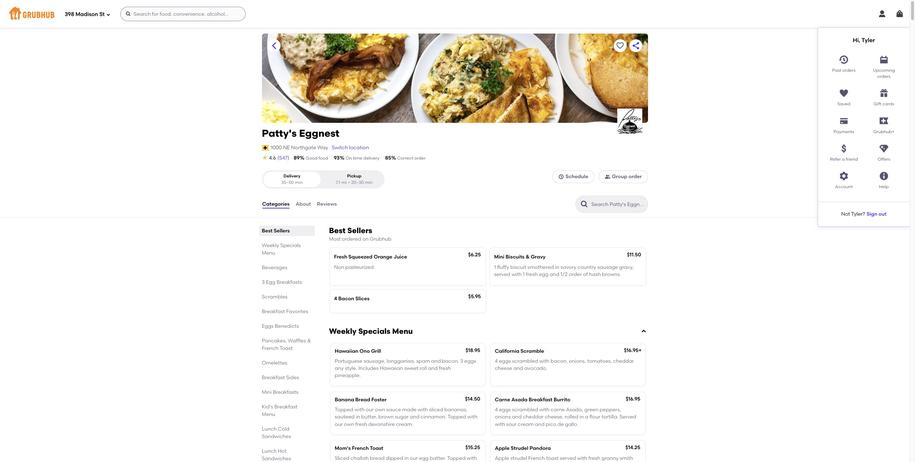 Task type: describe. For each thing, give the bounding box(es) containing it.
strudel
[[511, 446, 529, 452]]

svg image inside payments link
[[840, 116, 850, 126]]

banana bread foster
[[335, 397, 387, 403]]

kid's breakfast menu tab
[[262, 404, 312, 419]]

sliced
[[335, 456, 350, 462]]

1 vertical spatial breakfasts
[[273, 390, 299, 396]]

and left pico
[[535, 422, 545, 428]]

refer a friend
[[831, 157, 859, 162]]

0 vertical spatial breakfasts
[[277, 280, 302, 286]]

cream
[[518, 422, 534, 428]]

offers link
[[865, 141, 905, 163]]

time
[[353, 156, 363, 161]]

sugar
[[395, 415, 409, 421]]

fresh inside the apple strudel french toast served with fresh granny smith
[[589, 456, 601, 462]]

svg image inside past orders link
[[840, 55, 850, 65]]

0 vertical spatial hawaiian
[[335, 349, 359, 355]]

gift cards link
[[865, 86, 905, 108]]

account
[[836, 185, 854, 190]]

and inside 1 fluffy biscuit smothered in savory country sausage gravy, served with 1 fresh egg and 1/2 order of hash browns.
[[550, 272, 560, 278]]

sausage
[[598, 265, 619, 271]]

about button
[[296, 192, 311, 218]]

option group containing delivery 35–50 min
[[262, 171, 385, 189]]

bananas,
[[445, 407, 468, 414]]

hi,
[[854, 37, 861, 44]]

with inside 4 eggs scrambled with bacon, onions, tomatoes, cheddar cheese and avocado.
[[540, 359, 550, 365]]

not
[[842, 211, 851, 217]]

topped inside sliced challah bread dipped in our egg batter. topped with
[[447, 456, 466, 462]]

location
[[349, 145, 369, 151]]

eggs for $18.95
[[499, 359, 511, 365]]

?
[[863, 211, 866, 217]]

fresh
[[334, 255, 348, 261]]

apple strudel pandora
[[495, 446, 551, 452]]

$16.95 for $16.95 +
[[625, 348, 639, 354]]

tyler for not
[[852, 211, 863, 217]]

sandwiches for cold
[[262, 434, 291, 440]]

switch location
[[332, 145, 369, 151]]

caret left icon image
[[270, 42, 279, 50]]

0 horizontal spatial own
[[344, 422, 354, 428]]

svg image inside weekly specials menu button
[[641, 329, 647, 335]]

foster
[[372, 397, 387, 403]]

egg
[[266, 280, 276, 286]]

1 vertical spatial topped
[[448, 415, 467, 421]]

lunch cold sandwiches tab
[[262, 426, 312, 441]]

cards
[[883, 102, 895, 107]]

and right spam
[[432, 359, 441, 365]]

svg image for help
[[880, 172, 890, 182]]

weekly inside tab
[[262, 243, 279, 249]]

smith
[[620, 456, 634, 462]]

cinnamon.
[[421, 415, 447, 421]]

eggs benedicts tab
[[262, 323, 312, 331]]

friend
[[847, 157, 859, 162]]

categories button
[[262, 192, 290, 218]]

3 inside tab
[[262, 280, 265, 286]]

sauteed
[[335, 415, 355, 421]]

savory
[[561, 265, 577, 271]]

mi
[[342, 180, 347, 185]]

egg inside sliced challah bread dipped in our egg batter. topped with
[[419, 456, 429, 462]]

$14.50
[[465, 397, 481, 403]]

banana
[[335, 397, 354, 403]]

refer
[[831, 157, 842, 162]]

sliced
[[430, 407, 444, 414]]

carne
[[495, 397, 511, 403]]

made
[[403, 407, 417, 414]]

strudel
[[511, 456, 528, 462]]

grubhub plus flag logo image
[[880, 118, 889, 125]]

a inside 4 eggs scrambled with carne asada, green peppers, onions and cheddar cheese, rolled in a flour tortilla. served with sour cream and pico de gallo.
[[586, 415, 589, 421]]

search icon image
[[580, 200, 589, 209]]

french inside pancakes, waffles & french toast
[[262, 346, 279, 352]]

specials inside weekly specials menu button
[[359, 327, 391, 336]]

refer a friend button
[[825, 141, 865, 163]]

breakfast favorites tab
[[262, 308, 312, 316]]

save this restaurant button
[[614, 39, 627, 52]]

onions,
[[569, 359, 587, 365]]

delivery
[[364, 156, 380, 161]]

1 horizontal spatial french
[[352, 446, 369, 452]]

breakfast sides tab
[[262, 375, 312, 382]]

biscuits
[[506, 255, 525, 261]]

patty's eggnest
[[262, 127, 340, 140]]

smothered
[[528, 265, 554, 271]]

breakfast down scrambles
[[262, 309, 285, 315]]

sausage,
[[364, 359, 386, 365]]

with down banana bread foster
[[355, 407, 365, 414]]

gravy
[[531, 255, 546, 261]]

with down the onions at the bottom right of the page
[[495, 422, 506, 428]]

st
[[99, 11, 105, 17]]

share icon image
[[632, 42, 641, 50]]

account link
[[825, 169, 865, 191]]

Search for food, convenience, alcohol... search field
[[121, 7, 246, 21]]

sides
[[286, 375, 299, 381]]

best sellers tab
[[262, 228, 312, 235]]

fresh inside topped with our own sauce made with sliced bananas, sauteed in butter, brown sugar and cinnamon. topped with our own fresh devonshire cream.
[[356, 422, 368, 428]]

menu for weekly specials menu tab
[[262, 250, 276, 257]]

1/2
[[561, 272, 568, 278]]

sellers for best sellers most ordered on grubhub
[[348, 226, 373, 235]]

order for correct order
[[415, 156, 426, 161]]

non
[[334, 265, 344, 271]]

gift cards
[[875, 102, 895, 107]]

weekly specials menu tab
[[262, 242, 312, 257]]

orders for past orders
[[843, 68, 856, 73]]

group order button
[[599, 171, 648, 184]]

sliced challah bread dipped in our egg batter. topped with
[[335, 456, 477, 463]]

7.1
[[336, 180, 340, 185]]

breakfast inside kid's breakfast menu
[[275, 405, 298, 411]]

biscuit
[[511, 265, 527, 271]]

challah
[[351, 456, 369, 462]]

patty's eggnest logo image
[[618, 109, 643, 134]]

1 horizontal spatial toast
[[370, 446, 384, 452]]

our inside sliced challah bread dipped in our egg batter. topped with
[[410, 456, 418, 462]]

3 inside "portuguese sausage, longganisa, spam and bacon. 3 eggs any style. includes hawaiian sweet roll and fresh pineapple."
[[461, 359, 464, 365]]

mini breakfasts
[[262, 390, 299, 396]]

mom's
[[335, 446, 351, 452]]

order for group order
[[629, 174, 642, 180]]

browns.
[[603, 272, 621, 278]]

de
[[558, 422, 564, 428]]

save this restaurant image
[[616, 42, 625, 50]]

breakfast sides
[[262, 375, 299, 381]]

svg image inside schedule button
[[559, 174, 565, 180]]

group order
[[612, 174, 642, 180]]

switch location button
[[332, 144, 370, 152]]

waffles
[[288, 338, 306, 345]]

$5.95
[[469, 294, 481, 300]]

group
[[612, 174, 628, 180]]

sellers for best sellers
[[274, 228, 290, 234]]

apple strudel french toast served with fresh granny smith
[[495, 456, 634, 463]]

eggnest
[[299, 127, 340, 140]]

min inside pickup 7.1 mi • 20–30 min
[[365, 180, 373, 185]]

& for biscuits
[[526, 255, 530, 261]]

mini for mini breakfasts
[[262, 390, 272, 396]]

0 vertical spatial our
[[366, 407, 374, 414]]

ne
[[283, 145, 290, 151]]

benedicts
[[275, 324, 299, 330]]

mini breakfasts tab
[[262, 389, 312, 397]]

specials inside weekly specials menu tab
[[281, 243, 301, 249]]

best for best sellers most ordered on grubhub
[[329, 226, 346, 235]]

•
[[348, 180, 350, 185]]

pandora
[[530, 446, 551, 452]]

breakfast favorites
[[262, 309, 308, 315]]

20–30
[[352, 180, 364, 185]]

scrambled for avocado.
[[513, 359, 539, 365]]

scrambled for cheddar
[[513, 407, 539, 414]]

lunch hot sandwiches
[[262, 449, 291, 463]]

squeezed
[[349, 255, 373, 261]]

beverages tab
[[262, 264, 312, 272]]

portuguese
[[335, 359, 363, 365]]

in inside 1 fluffy biscuit smothered in savory country sausage gravy, served with 1 fresh egg and 1/2 order of hash browns.
[[556, 265, 560, 271]]

with down the bananas,
[[468, 415, 478, 421]]

lunch cold sandwiches
[[262, 427, 291, 440]]

pasteurized
[[346, 265, 374, 271]]

favorites
[[286, 309, 308, 315]]



Task type: locate. For each thing, give the bounding box(es) containing it.
scrambled inside 4 eggs scrambled with carne asada, green peppers, onions and cheddar cheese, rolled in a flour tortilla. served with sour cream and pico de gallo.
[[513, 407, 539, 414]]

way
[[318, 145, 328, 151]]

lunch
[[262, 427, 277, 433], [262, 449, 277, 455]]

non pasteurized
[[334, 265, 374, 271]]

1 vertical spatial cheddar
[[523, 415, 544, 421]]

help button
[[865, 169, 905, 191]]

4 inside 4 eggs scrambled with bacon, onions, tomatoes, cheddar cheese and avocado.
[[495, 359, 498, 365]]

breakfasts up scrambles tab
[[277, 280, 302, 286]]

0 vertical spatial mini
[[495, 255, 505, 261]]

gallo.
[[566, 422, 579, 428]]

1 vertical spatial scrambled
[[513, 407, 539, 414]]

Search Patty's Eggnest search field
[[591, 201, 646, 208]]

1 horizontal spatial orders
[[878, 74, 891, 79]]

menu inside the weekly specials menu
[[262, 250, 276, 257]]

bacon,
[[551, 359, 568, 365]]

lunch left cold
[[262, 427, 277, 433]]

asada
[[512, 397, 528, 403]]

1 vertical spatial specials
[[359, 327, 391, 336]]

scramble
[[521, 349, 545, 355]]

1 left "fluffy" at the right of page
[[495, 265, 496, 271]]

mini for mini biscuits & gravy
[[495, 255, 505, 261]]

fresh inside 1 fluffy biscuit smothered in savory country sausage gravy, served with 1 fresh egg and 1/2 order of hash browns.
[[526, 272, 538, 278]]

scrambled down california scramble
[[513, 359, 539, 365]]

own up brown
[[375, 407, 385, 414]]

3 egg breakfasts tab
[[262, 279, 312, 287]]

0 vertical spatial $16.95
[[625, 348, 639, 354]]

specials down best sellers tab
[[281, 243, 301, 249]]

sandwiches inside tab
[[262, 434, 291, 440]]

subscription pass image
[[262, 145, 269, 151]]

of
[[584, 272, 588, 278]]

country
[[578, 265, 597, 271]]

0 vertical spatial egg
[[539, 272, 549, 278]]

and inside topped with our own sauce made with sliced bananas, sauteed in butter, brown sugar and cinnamon. topped with our own fresh devonshire cream.
[[410, 415, 420, 421]]

order down "savory"
[[569, 272, 582, 278]]

california scramble
[[495, 349, 545, 355]]

french up challah
[[352, 446, 369, 452]]

lunch inside lunch hot sandwiches
[[262, 449, 277, 455]]

butter,
[[362, 415, 378, 421]]

1 vertical spatial &
[[307, 338, 311, 345]]

1 vertical spatial weekly specials menu
[[329, 327, 413, 336]]

1 min from the left
[[295, 180, 303, 185]]

pickup
[[347, 174, 362, 179]]

served inside the apple strudel french toast served with fresh granny smith
[[560, 456, 576, 462]]

best for best sellers
[[262, 228, 273, 234]]

fresh down butter,
[[356, 422, 368, 428]]

served right the toast at right
[[560, 456, 576, 462]]

4 inside 4 eggs scrambled with carne asada, green peppers, onions and cheddar cheese, rolled in a flour tortilla. served with sour cream and pico de gallo.
[[495, 407, 498, 414]]

svg image inside "upcoming orders" "link"
[[880, 55, 890, 65]]

specials up grill
[[359, 327, 391, 336]]

sandwiches
[[262, 434, 291, 440], [262, 457, 291, 463]]

our up butter,
[[366, 407, 374, 414]]

fresh left granny
[[589, 456, 601, 462]]

sandwiches inside tab
[[262, 457, 291, 463]]

upcoming
[[874, 68, 896, 73]]

toast down the waffles
[[280, 346, 293, 352]]

weekly specials menu down best sellers at left
[[262, 243, 301, 257]]

0 horizontal spatial french
[[262, 346, 279, 352]]

french down pancakes,
[[262, 346, 279, 352]]

1 fluffy biscuit smothered in savory country sausage gravy, served with 1 fresh egg and 1/2 order of hash browns.
[[495, 265, 634, 278]]

hawaiian up portuguese
[[335, 349, 359, 355]]

french inside the apple strudel french toast served with fresh granny smith
[[529, 456, 545, 462]]

fresh
[[526, 272, 538, 278], [439, 366, 451, 372], [356, 422, 368, 428], [589, 456, 601, 462]]

0 horizontal spatial orders
[[843, 68, 856, 73]]

1 vertical spatial tyler
[[852, 211, 863, 217]]

toast up bread
[[370, 446, 384, 452]]

4 up the onions at the bottom right of the page
[[495, 407, 498, 414]]

& right the waffles
[[307, 338, 311, 345]]

tyler right hi,
[[862, 37, 876, 44]]

2 vertical spatial menu
[[262, 412, 276, 418]]

scrambles tab
[[262, 294, 312, 301]]

french
[[262, 346, 279, 352], [352, 446, 369, 452], [529, 456, 545, 462]]

apple inside the apple strudel french toast served with fresh granny smith
[[495, 456, 510, 462]]

0 vertical spatial served
[[495, 272, 511, 278]]

svg image inside 'refer a friend' 'button'
[[840, 144, 850, 154]]

1 sandwiches from the top
[[262, 434, 291, 440]]

asada,
[[567, 407, 584, 414]]

pineapple.
[[335, 373, 361, 379]]

0 horizontal spatial 1
[[495, 265, 496, 271]]

not tyler ? sign out
[[842, 211, 887, 217]]

bread
[[370, 456, 385, 462]]

reviews
[[317, 201, 337, 207]]

served down "fluffy" at the right of page
[[495, 272, 511, 278]]

cheddar down the $16.95 +
[[614, 359, 635, 365]]

0 vertical spatial apple
[[495, 446, 510, 452]]

min inside delivery 35–50 min
[[295, 180, 303, 185]]

in left butter,
[[356, 415, 360, 421]]

breakfast down omelettes
[[262, 375, 285, 381]]

our down the sauteed
[[335, 422, 343, 428]]

svg image inside offers link
[[880, 144, 890, 154]]

svg image up refer a friend
[[840, 144, 850, 154]]

4 up cheese
[[495, 359, 498, 365]]

svg image up offers
[[880, 144, 890, 154]]

with down $15.25
[[467, 456, 477, 462]]

85
[[386, 155, 392, 161]]

menu up longganisa,
[[393, 327, 413, 336]]

4 for 4 bacon slices
[[334, 296, 337, 302]]

a inside 'button'
[[843, 157, 846, 162]]

main navigation navigation
[[0, 0, 911, 227]]

schedule
[[566, 174, 589, 180]]

and up sour
[[512, 415, 522, 421]]

avocado.
[[525, 366, 548, 372]]

2 vertical spatial topped
[[447, 456, 466, 462]]

svg image up help
[[880, 172, 890, 182]]

and right roll
[[428, 366, 438, 372]]

schedule button
[[553, 171, 595, 184]]

eggs up cheese
[[499, 359, 511, 365]]

0 horizontal spatial min
[[295, 180, 303, 185]]

orders down the upcoming on the top of the page
[[878, 74, 891, 79]]

topped down the bananas,
[[448, 415, 467, 421]]

lunch inside lunch cold sandwiches
[[262, 427, 277, 433]]

min down "delivery"
[[295, 180, 303, 185]]

sellers inside tab
[[274, 228, 290, 234]]

ono
[[360, 349, 370, 355]]

gravy,
[[620, 265, 634, 271]]

2 horizontal spatial french
[[529, 456, 545, 462]]

order right group
[[629, 174, 642, 180]]

1 vertical spatial 3
[[461, 359, 464, 365]]

in left "savory"
[[556, 265, 560, 271]]

orders
[[843, 68, 856, 73], [878, 74, 891, 79]]

bacon.
[[442, 359, 459, 365]]

served inside 1 fluffy biscuit smothered in savory country sausage gravy, served with 1 fresh egg and 1/2 order of hash browns.
[[495, 272, 511, 278]]

1 vertical spatial order
[[629, 174, 642, 180]]

93
[[334, 155, 340, 161]]

omelettes tab
[[262, 360, 312, 367]]

& for waffles
[[307, 338, 311, 345]]

weekly down best sellers at left
[[262, 243, 279, 249]]

0 horizontal spatial mini
[[262, 390, 272, 396]]

fresh squeezed orange juice
[[334, 255, 408, 261]]

hawaiian down longganisa,
[[380, 366, 403, 372]]

lunch hot sandwiches tab
[[262, 448, 312, 463]]

& left gravy
[[526, 255, 530, 261]]

1 horizontal spatial sellers
[[348, 226, 373, 235]]

0 vertical spatial french
[[262, 346, 279, 352]]

rolled
[[565, 415, 579, 421]]

best inside best sellers most ordered on grubhub
[[329, 226, 346, 235]]

1 horizontal spatial 3
[[461, 359, 464, 365]]

and left 1/2
[[550, 272, 560, 278]]

0 vertical spatial specials
[[281, 243, 301, 249]]

our right dipped
[[410, 456, 418, 462]]

switch
[[332, 145, 348, 151]]

past orders link
[[825, 52, 865, 80]]

0 vertical spatial 4
[[334, 296, 337, 302]]

good food
[[306, 156, 328, 161]]

0 horizontal spatial hawaiian
[[335, 349, 359, 355]]

and down made
[[410, 415, 420, 421]]

cheddar
[[614, 359, 635, 365], [523, 415, 544, 421]]

and inside 4 eggs scrambled with bacon, onions, tomatoes, cheddar cheese and avocado.
[[514, 366, 524, 372]]

cheddar up cream
[[523, 415, 544, 421]]

toast inside pancakes, waffles & french toast
[[280, 346, 293, 352]]

orders inside upcoming orders
[[878, 74, 891, 79]]

1 horizontal spatial mini
[[495, 255, 505, 261]]

eggs down $18.95
[[465, 359, 477, 365]]

tyler
[[862, 37, 876, 44], [852, 211, 863, 217]]

lunch for lunch cold sandwiches
[[262, 427, 277, 433]]

weekly specials menu inside weekly specials menu tab
[[262, 243, 301, 257]]

best inside tab
[[262, 228, 273, 234]]

1 vertical spatial our
[[335, 422, 343, 428]]

0 vertical spatial orders
[[843, 68, 856, 73]]

2 vertical spatial order
[[569, 272, 582, 278]]

$14.25
[[626, 445, 641, 451]]

in right dipped
[[405, 456, 409, 462]]

in inside topped with our own sauce made with sliced bananas, sauteed in butter, brown sugar and cinnamon. topped with our own fresh devonshire cream.
[[356, 415, 360, 421]]

1 vertical spatial orders
[[878, 74, 891, 79]]

weekly specials menu inside weekly specials menu button
[[329, 327, 413, 336]]

menu up beverages
[[262, 250, 276, 257]]

1000 ne northgate way
[[271, 145, 328, 151]]

upcoming orders link
[[865, 52, 905, 80]]

with inside 1 fluffy biscuit smothered in savory country sausage gravy, served with 1 fresh egg and 1/2 order of hash browns.
[[512, 272, 522, 278]]

mini up "fluffy" at the right of page
[[495, 255, 505, 261]]

min right 20–30
[[365, 180, 373, 185]]

$11.50
[[628, 252, 642, 258]]

slices
[[356, 296, 370, 302]]

4 left "bacon"
[[334, 296, 337, 302]]

svg image inside help button
[[880, 172, 890, 182]]

0 vertical spatial 3
[[262, 280, 265, 286]]

grubhub
[[370, 237, 392, 243]]

own down the sauteed
[[344, 422, 354, 428]]

a right refer
[[843, 157, 846, 162]]

1 horizontal spatial weekly specials menu
[[329, 327, 413, 336]]

svg image inside saved link
[[840, 88, 850, 99]]

dipped
[[386, 456, 404, 462]]

past
[[833, 68, 842, 73]]

sellers up weekly specials menu tab
[[274, 228, 290, 234]]

& inside pancakes, waffles & french toast
[[307, 338, 311, 345]]

weekly inside button
[[329, 327, 357, 336]]

1 horizontal spatial egg
[[539, 272, 549, 278]]

mini up kid's
[[262, 390, 272, 396]]

1 horizontal spatial cheddar
[[614, 359, 635, 365]]

1 horizontal spatial weekly
[[329, 327, 357, 336]]

egg left batter.
[[419, 456, 429, 462]]

2 vertical spatial 4
[[495, 407, 498, 414]]

order inside button
[[629, 174, 642, 180]]

0 horizontal spatial sellers
[[274, 228, 290, 234]]

1 vertical spatial served
[[560, 456, 576, 462]]

cheddar inside 4 eggs scrambled with bacon, onions, tomatoes, cheddar cheese and avocado.
[[614, 359, 635, 365]]

1 vertical spatial sandwiches
[[262, 457, 291, 463]]

0 horizontal spatial weekly
[[262, 243, 279, 249]]

with inside the apple strudel french toast served with fresh granny smith
[[578, 456, 588, 462]]

with left granny
[[578, 456, 588, 462]]

3 egg breakfasts
[[262, 280, 302, 286]]

4 bacon slices
[[334, 296, 370, 302]]

1 vertical spatial mini
[[262, 390, 272, 396]]

orders for upcoming orders
[[878, 74, 891, 79]]

1 scrambled from the top
[[513, 359, 539, 365]]

1 vertical spatial a
[[586, 415, 589, 421]]

1 horizontal spatial best
[[329, 226, 346, 235]]

orange
[[374, 255, 393, 261]]

carne asada breakfast burrito
[[495, 397, 571, 403]]

sandwiches down cold
[[262, 434, 291, 440]]

egg down smothered
[[539, 272, 549, 278]]

a
[[843, 157, 846, 162], [586, 415, 589, 421]]

apple
[[495, 446, 510, 452], [495, 456, 510, 462]]

in inside sliced challah bread dipped in our egg batter. topped with
[[405, 456, 409, 462]]

2 sandwiches from the top
[[262, 457, 291, 463]]

menu inside kid's breakfast menu
[[262, 412, 276, 418]]

0 vertical spatial cheddar
[[614, 359, 635, 365]]

with up cinnamon.
[[418, 407, 428, 414]]

menu down kid's
[[262, 412, 276, 418]]

0 vertical spatial &
[[526, 255, 530, 261]]

egg inside 1 fluffy biscuit smothered in savory country sausage gravy, served with 1 fresh egg and 1/2 order of hash browns.
[[539, 272, 549, 278]]

lunch for lunch hot sandwiches
[[262, 449, 277, 455]]

a left flour
[[586, 415, 589, 421]]

apple for apple strudel pandora
[[495, 446, 510, 452]]

lunch left hot
[[262, 449, 277, 455]]

2 lunch from the top
[[262, 449, 277, 455]]

0 horizontal spatial egg
[[419, 456, 429, 462]]

2 min from the left
[[365, 180, 373, 185]]

1 horizontal spatial &
[[526, 255, 530, 261]]

0 vertical spatial menu
[[262, 250, 276, 257]]

4
[[334, 296, 337, 302], [495, 359, 498, 365], [495, 407, 498, 414]]

sellers inside best sellers most ordered on grubhub
[[348, 226, 373, 235]]

eggs inside 4 eggs scrambled with carne asada, green peppers, onions and cheddar cheese, rolled in a flour tortilla. served with sour cream and pico de gallo.
[[499, 407, 511, 414]]

1 vertical spatial hawaiian
[[380, 366, 403, 372]]

2 horizontal spatial our
[[410, 456, 418, 462]]

0 vertical spatial order
[[415, 156, 426, 161]]

eggs up the onions at the bottom right of the page
[[499, 407, 511, 414]]

3 right bacon.
[[461, 359, 464, 365]]

fresh down bacon.
[[439, 366, 451, 372]]

french down pandora
[[529, 456, 545, 462]]

mom's french toast
[[335, 446, 384, 452]]

tyler for hi,
[[862, 37, 876, 44]]

menu inside button
[[393, 327, 413, 336]]

svg image inside gift cards link
[[880, 88, 890, 99]]

pancakes, waffles & french toast
[[262, 338, 311, 352]]

0 vertical spatial weekly
[[262, 243, 279, 249]]

1 vertical spatial menu
[[393, 327, 413, 336]]

includes
[[359, 366, 379, 372]]

4 for 4 eggs scrambled with carne asada, green peppers, onions and cheddar cheese, rolled in a flour tortilla. served with sour cream and pico de gallo.
[[495, 407, 498, 414]]

1 vertical spatial toast
[[370, 446, 384, 452]]

weekly up hawaiian ono grill
[[329, 327, 357, 336]]

out
[[879, 211, 887, 217]]

kid's breakfast menu
[[262, 405, 298, 418]]

option group
[[262, 171, 385, 189]]

1 apple from the top
[[495, 446, 510, 452]]

portuguese sausage, longganisa, spam and bacon. 3 eggs any style. includes hawaiian sweet roll and fresh pineapple.
[[335, 359, 477, 379]]

2 vertical spatial french
[[529, 456, 545, 462]]

with up cheese, on the right of the page
[[540, 407, 550, 414]]

0 horizontal spatial specials
[[281, 243, 301, 249]]

sign out button
[[867, 208, 887, 221]]

1 vertical spatial weekly
[[329, 327, 357, 336]]

1 horizontal spatial 1
[[523, 272, 525, 278]]

weekly specials menu button
[[328, 327, 648, 337]]

toast
[[280, 346, 293, 352], [370, 446, 384, 452]]

categories
[[262, 201, 290, 207]]

pico
[[546, 422, 557, 428]]

any
[[335, 366, 344, 372]]

0 horizontal spatial 3
[[262, 280, 265, 286]]

sellers up the on
[[348, 226, 373, 235]]

svg image
[[879, 10, 887, 18], [896, 10, 905, 18], [126, 11, 131, 17], [106, 12, 110, 17], [840, 55, 850, 65], [880, 55, 890, 65], [840, 88, 850, 99], [880, 88, 890, 99], [840, 116, 850, 126], [262, 155, 268, 161], [840, 172, 850, 182], [559, 174, 565, 180], [641, 329, 647, 335]]

about
[[296, 201, 311, 207]]

best up weekly specials menu tab
[[262, 228, 273, 234]]

1 vertical spatial 1
[[523, 272, 525, 278]]

topped right batter.
[[447, 456, 466, 462]]

reviews button
[[317, 192, 337, 218]]

1 horizontal spatial our
[[366, 407, 374, 414]]

0 vertical spatial own
[[375, 407, 385, 414]]

1 down biscuit
[[523, 272, 525, 278]]

1 vertical spatial french
[[352, 446, 369, 452]]

eggs inside "portuguese sausage, longganisa, spam and bacon. 3 eggs any style. includes hawaiian sweet roll and fresh pineapple."
[[465, 359, 477, 365]]

weekly specials menu up grill
[[329, 327, 413, 336]]

1 vertical spatial $16.95
[[626, 397, 641, 403]]

orders right past
[[843, 68, 856, 73]]

0 vertical spatial 1
[[495, 265, 496, 271]]

$15.25
[[466, 445, 481, 451]]

with inside sliced challah bread dipped in our egg batter. topped with
[[467, 456, 477, 462]]

fresh inside "portuguese sausage, longganisa, spam and bacon. 3 eggs any style. includes hawaiian sweet roll and fresh pineapple."
[[439, 366, 451, 372]]

svg image inside account "link"
[[840, 172, 850, 182]]

with down biscuit
[[512, 272, 522, 278]]

1 lunch from the top
[[262, 427, 277, 433]]

3 left egg
[[262, 280, 265, 286]]

tyler right not
[[852, 211, 863, 217]]

hawaiian inside "portuguese sausage, longganisa, spam and bacon. 3 eggs any style. includes hawaiian sweet roll and fresh pineapple."
[[380, 366, 403, 372]]

1 vertical spatial egg
[[419, 456, 429, 462]]

0 horizontal spatial order
[[415, 156, 426, 161]]

topped up the sauteed
[[335, 407, 354, 414]]

0 horizontal spatial weekly specials menu
[[262, 243, 301, 257]]

2 scrambled from the top
[[513, 407, 539, 414]]

0 vertical spatial tyler
[[862, 37, 876, 44]]

0 vertical spatial sandwiches
[[262, 434, 291, 440]]

with up the avocado.
[[540, 359, 550, 365]]

apple for apple strudel french toast served with fresh granny smith
[[495, 456, 510, 462]]

eggs for $14.50
[[499, 407, 511, 414]]

0 vertical spatial lunch
[[262, 427, 277, 433]]

4 for 4 eggs scrambled with bacon, onions, tomatoes, cheddar cheese and avocado.
[[495, 359, 498, 365]]

scrambled down asada
[[513, 407, 539, 414]]

1 vertical spatial apple
[[495, 456, 510, 462]]

and right cheese
[[514, 366, 524, 372]]

0 horizontal spatial &
[[307, 338, 311, 345]]

breakfasts down breakfast sides tab
[[273, 390, 299, 396]]

grubhub+
[[874, 129, 895, 134]]

served
[[495, 272, 511, 278], [560, 456, 576, 462]]

breakfast up carne
[[529, 397, 553, 403]]

svg image for offers
[[880, 144, 890, 154]]

mini inside tab
[[262, 390, 272, 396]]

0 horizontal spatial a
[[586, 415, 589, 421]]

cheddar inside 4 eggs scrambled with carne asada, green peppers, onions and cheddar cheese, rolled in a flour tortilla. served with sour cream and pico de gallo.
[[523, 415, 544, 421]]

best up most
[[329, 226, 346, 235]]

0 vertical spatial weekly specials menu
[[262, 243, 301, 257]]

0 vertical spatial topped
[[335, 407, 354, 414]]

scrambled inside 4 eggs scrambled with bacon, onions, tomatoes, cheddar cheese and avocado.
[[513, 359, 539, 365]]

0 horizontal spatial best
[[262, 228, 273, 234]]

0 horizontal spatial served
[[495, 272, 511, 278]]

pancakes, waffles & french toast tab
[[262, 338, 312, 353]]

order right correct
[[415, 156, 426, 161]]

0 vertical spatial scrambled
[[513, 359, 539, 365]]

in inside 4 eggs scrambled with carne asada, green peppers, onions and cheddar cheese, rolled in a flour tortilla. served with sour cream and pico de gallo.
[[580, 415, 584, 421]]

order inside 1 fluffy biscuit smothered in savory country sausage gravy, served with 1 fresh egg and 1/2 order of hash browns.
[[569, 272, 582, 278]]

4 eggs scrambled with carne asada, green peppers, onions and cheddar cheese, rolled in a flour tortilla. served with sour cream and pico de gallo.
[[495, 407, 637, 428]]

hot
[[278, 449, 287, 455]]

svg image
[[840, 144, 850, 154], [880, 144, 890, 154], [880, 172, 890, 182]]

menu for 'kid's breakfast menu' "tab" at the left bottom of page
[[262, 412, 276, 418]]

in down 'asada,'
[[580, 415, 584, 421]]

specials
[[281, 243, 301, 249], [359, 327, 391, 336]]

eggs
[[262, 324, 274, 330]]

people icon image
[[605, 174, 611, 180]]

breakfast down 'mini breakfasts' tab
[[275, 405, 298, 411]]

1 horizontal spatial a
[[843, 157, 846, 162]]

$16.95 for $16.95
[[626, 397, 641, 403]]

2 apple from the top
[[495, 456, 510, 462]]

fresh down smothered
[[526, 272, 538, 278]]

1 vertical spatial own
[[344, 422, 354, 428]]

1 vertical spatial lunch
[[262, 449, 277, 455]]

2 horizontal spatial order
[[629, 174, 642, 180]]

sauce
[[387, 407, 401, 414]]

eggs inside 4 eggs scrambled with bacon, onions, tomatoes, cheddar cheese and avocado.
[[499, 359, 511, 365]]

svg image for refer a friend
[[840, 144, 850, 154]]

1 horizontal spatial served
[[560, 456, 576, 462]]

payments
[[834, 129, 855, 134]]

1
[[495, 265, 496, 271], [523, 272, 525, 278]]

2 vertical spatial our
[[410, 456, 418, 462]]

0 vertical spatial toast
[[280, 346, 293, 352]]

sandwiches down hot
[[262, 457, 291, 463]]

1 horizontal spatial own
[[375, 407, 385, 414]]

1 vertical spatial 4
[[495, 359, 498, 365]]

1 horizontal spatial specials
[[359, 327, 391, 336]]

0 horizontal spatial our
[[335, 422, 343, 428]]

tortilla.
[[602, 415, 619, 421]]

sandwiches for hot
[[262, 457, 291, 463]]



Task type: vqa. For each thing, say whether or not it's contained in the screenshot.
Bagel's and More logo on the top right of page
no



